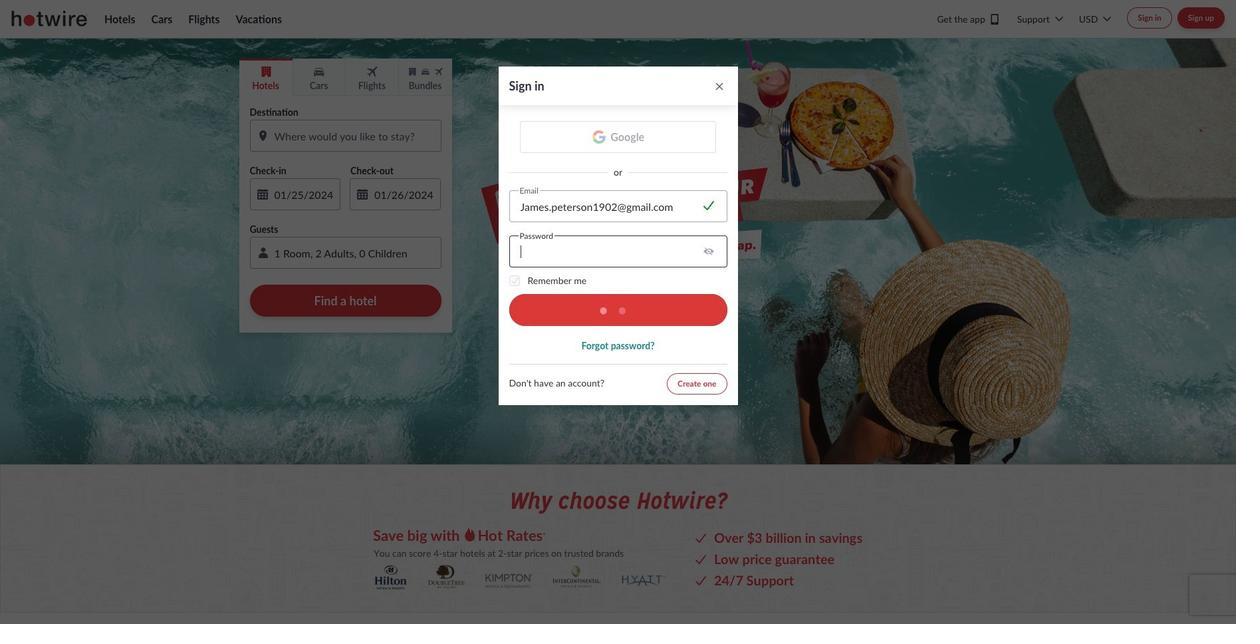 Task type: locate. For each thing, give the bounding box(es) containing it.
Where would you like to stay? text field
[[250, 120, 441, 152]]

None text field
[[350, 178, 441, 210]]

document
[[499, 67, 738, 405]]

Email email field
[[509, 190, 727, 222]]

application
[[250, 237, 441, 269]]



Task type: describe. For each thing, give the bounding box(es) containing it.
Check in date expanded. Choose a date from the table below. Tab into the table and use the arrow keys for navigation. text field
[[250, 178, 341, 210]]

Password password field
[[509, 236, 727, 267]]

big form element
[[509, 275, 727, 326]]



